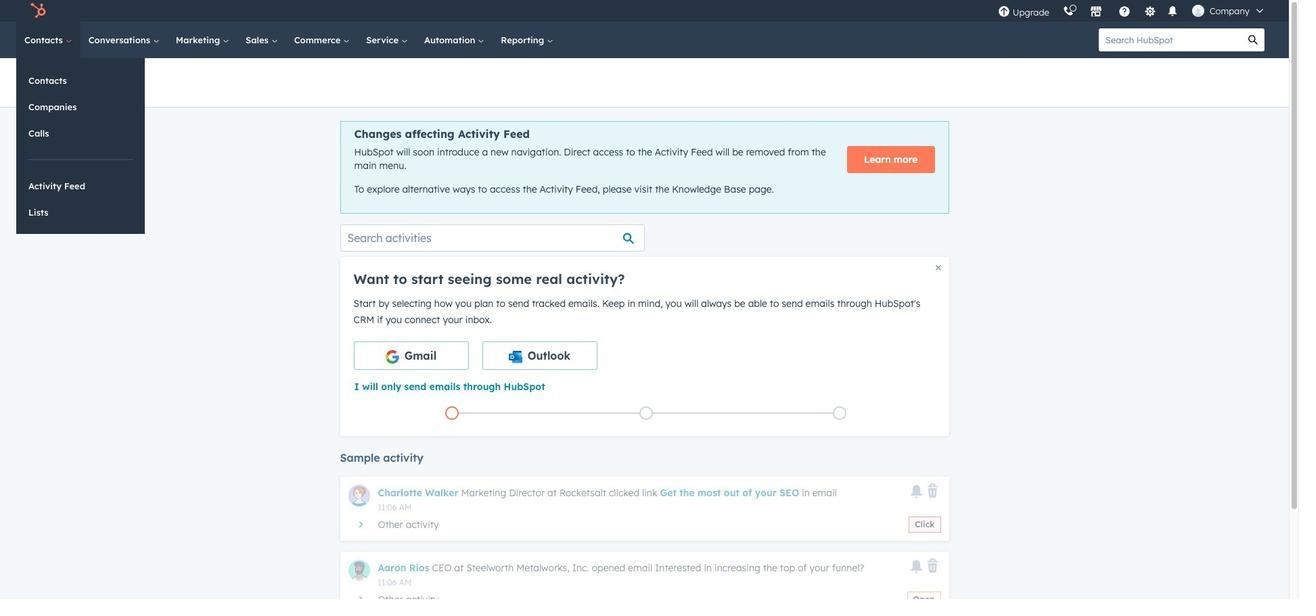 Task type: locate. For each thing, give the bounding box(es) containing it.
Search HubSpot search field
[[1099, 28, 1242, 51]]

onboarding.steps.finalstep.title image
[[837, 411, 844, 418]]

jacob simon image
[[1193, 5, 1205, 17]]

menu
[[992, 0, 1273, 22]]

list
[[355, 404, 937, 423]]

contacts menu
[[16, 58, 145, 234]]

None checkbox
[[482, 342, 597, 370]]

None checkbox
[[354, 342, 469, 370]]

onboarding.steps.sendtrackedemailingmail.title image
[[643, 411, 650, 418]]



Task type: vqa. For each thing, say whether or not it's contained in the screenshot.
dialog
no



Task type: describe. For each thing, give the bounding box(es) containing it.
Search activities search field
[[340, 225, 645, 252]]

close image
[[936, 265, 941, 271]]

marketplaces image
[[1090, 6, 1103, 18]]



